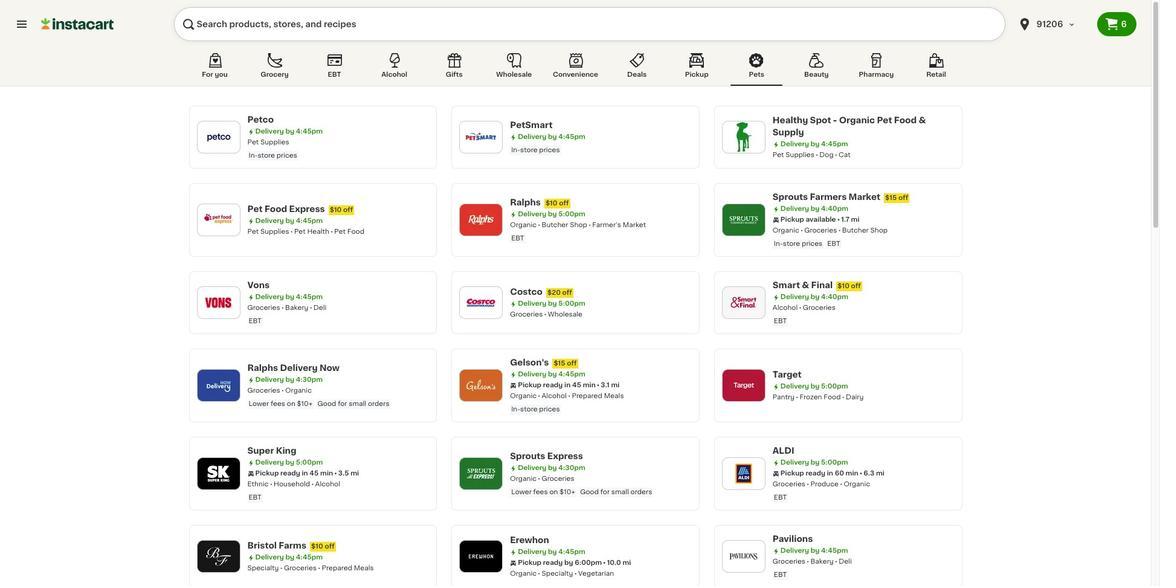 Task type: describe. For each thing, give the bounding box(es) containing it.
sprouts express
[[510, 452, 583, 460]]

delivery by 4:45pm for pavilions
[[781, 547, 848, 554]]

organic down 6.3
[[844, 481, 870, 488]]

costco $20 off
[[510, 288, 572, 296]]

pet supplies
[[247, 139, 289, 146]]

5:00pm down $20
[[559, 300, 585, 307]]

1 vertical spatial &
[[802, 281, 809, 289]]

grocery button
[[249, 51, 301, 86]]

ralphs delivery now logo image
[[203, 370, 234, 401]]

pet supplies pet health pet food
[[247, 228, 364, 235]]

groceries down ralphs delivery now
[[247, 387, 280, 394]]

prices down organic groceries butcher shop
[[802, 241, 823, 247]]

farmer's
[[592, 222, 621, 228]]

groceries down pavilions
[[773, 558, 806, 565]]

bristol farms $10 off
[[247, 541, 335, 550]]

delivery by 4:45pm for petsmart
[[518, 134, 585, 140]]

groceries down sprouts express
[[542, 476, 574, 482]]

gifts button
[[428, 51, 480, 86]]

delivery for the super king logo
[[255, 459, 284, 466]]

convenience
[[553, 71, 598, 78]]

mi for super king
[[351, 470, 359, 477]]

bakery for vons
[[285, 305, 308, 311]]

4:45pm for erewhon
[[559, 549, 585, 555]]

ready for erewhon
[[543, 560, 563, 566]]

delivery for the costco logo
[[518, 300, 547, 307]]

groceries down costco
[[510, 311, 543, 318]]

vons logo image
[[203, 287, 234, 318]]

bristol
[[247, 541, 277, 550]]

ready for aldi
[[806, 470, 825, 477]]

ebt down alcohol groceries
[[774, 318, 787, 324]]

delivery for pet food express logo
[[255, 218, 284, 224]]

6:00pm
[[575, 560, 602, 566]]

farms
[[279, 541, 306, 550]]

by for the costco logo
[[548, 300, 557, 307]]

ebt down the groceries produce organic
[[774, 494, 787, 501]]

smart
[[773, 281, 800, 289]]

healthy spot - organic pet food & supply
[[773, 116, 926, 137]]

target
[[773, 370, 802, 379]]

supply
[[773, 128, 804, 137]]

prepared for groceries
[[322, 565, 352, 572]]

smart & final $10 off
[[773, 281, 861, 289]]

lower for sprouts express
[[511, 489, 532, 496]]

deli for vons
[[314, 305, 327, 311]]

6.3 mi
[[864, 470, 885, 477]]

mi for aldi
[[876, 470, 885, 477]]

gifts
[[446, 71, 463, 78]]

groceries produce organic
[[773, 481, 870, 488]]

organic alcohol prepared meals
[[510, 393, 624, 399]]

ebt down vons
[[249, 318, 262, 324]]

delivery by 4:45pm down gelson's $15 off at the bottom of page
[[518, 371, 585, 378]]

ralphs logo image
[[465, 204, 497, 236]]

delivery by 5:00pm for super king
[[255, 459, 323, 466]]

store down 'organic alcohol prepared meals'
[[520, 406, 538, 413]]

organic down ralphs delivery now
[[285, 387, 312, 394]]

delivery for petsmart logo
[[518, 134, 547, 140]]

ebt down ethnic
[[249, 494, 262, 501]]

5:00pm for aldi
[[821, 459, 848, 466]]

45 for alcohol
[[310, 470, 319, 477]]

3.1 mi
[[601, 382, 620, 389]]

delivery for 'gelson's logo'
[[518, 371, 547, 378]]

by for the erewhon logo
[[548, 549, 557, 555]]

organic groceries butcher shop
[[773, 227, 888, 234]]

meals for organic alcohol prepared meals
[[604, 393, 624, 399]]

4:30pm for delivery
[[296, 376, 323, 383]]

delivery by 5:00pm down ralphs $10 off on the top of the page
[[518, 211, 585, 218]]

household
[[274, 481, 310, 488]]

organic down pickup available
[[773, 227, 799, 234]]

sprouts for sprouts farmers market $15 off
[[773, 193, 808, 201]]

supplies for pet supplies dog cat
[[786, 152, 814, 158]]

$10+ for delivery
[[297, 401, 313, 407]]

convenience button
[[548, 51, 603, 86]]

ebt inside button
[[328, 71, 341, 78]]

pets button
[[731, 51, 783, 86]]

1 horizontal spatial market
[[849, 193, 880, 201]]

1 horizontal spatial specialty
[[542, 570, 573, 577]]

super
[[247, 447, 274, 455]]

final
[[811, 281, 833, 289]]

alcohol button
[[368, 51, 420, 86]]

good for delivery
[[318, 401, 336, 407]]

delivery for healthy spot - organic pet food & supply logo
[[781, 141, 809, 147]]

0 horizontal spatial butcher
[[542, 222, 568, 228]]

pickup button
[[671, 51, 723, 86]]

91206
[[1037, 20, 1063, 28]]

pickup for organic alcohol prepared meals
[[518, 382, 541, 389]]

groceries down pickup ready in 60 min
[[773, 481, 806, 488]]

delivery for smart & final logo on the right
[[781, 294, 809, 300]]

ralphs for ralphs $10 off
[[510, 198, 541, 207]]

ralphs delivery now
[[247, 364, 340, 372]]

ethnic household alcohol
[[247, 481, 340, 488]]

by for smart & final logo on the right
[[811, 294, 820, 300]]

off inside the "costco $20 off"
[[562, 289, 572, 296]]

delivery by 5:00pm for aldi
[[781, 459, 848, 466]]

delivery by 4:30pm for express
[[518, 465, 585, 471]]

delivery for target logo
[[781, 383, 809, 390]]

6 button
[[1097, 12, 1137, 36]]

0 horizontal spatial specialty
[[247, 565, 279, 572]]

$10+ for express
[[560, 489, 575, 496]]

delivery by 5:00pm for target
[[781, 383, 848, 390]]

mi right 1.7
[[851, 216, 860, 223]]

by for bristol farms logo
[[285, 554, 294, 561]]

groceries down the farms
[[284, 565, 317, 572]]

delivery for pavilions logo
[[781, 547, 809, 554]]

ralphs $10 off
[[510, 198, 569, 207]]

instacart image
[[41, 17, 114, 31]]

delivery for aldi logo
[[781, 459, 809, 466]]

in-store prices down 'organic alcohol prepared meals'
[[511, 406, 560, 413]]

1.7
[[841, 216, 850, 223]]

45 for prepared meals
[[572, 382, 581, 389]]

groceries down 'smart & final $10 off' on the top right of the page
[[803, 305, 836, 311]]

1 horizontal spatial wholesale
[[548, 311, 583, 318]]

by for "ralphs logo"
[[548, 211, 557, 218]]

prices down petsmart
[[539, 147, 560, 153]]

petsmart
[[510, 121, 553, 129]]

retail
[[926, 71, 946, 78]]

you
[[215, 71, 228, 78]]

bristol farms logo image
[[203, 541, 234, 572]]

smart & final logo image
[[728, 287, 759, 318]]

food right "health"
[[347, 228, 364, 235]]

organic down sprouts express
[[510, 476, 537, 482]]

by for ralphs delivery now logo
[[285, 376, 294, 383]]

1 vertical spatial express
[[547, 452, 583, 460]]

costco
[[510, 288, 543, 296]]

by for pet food express logo
[[285, 218, 294, 224]]

deals
[[627, 71, 647, 78]]

available
[[806, 216, 836, 223]]

$15 inside sprouts farmers market $15 off
[[885, 195, 897, 201]]

deals button
[[611, 51, 663, 86]]

pickup available
[[781, 216, 836, 223]]

costco logo image
[[465, 287, 497, 318]]

5:00pm for target
[[821, 383, 848, 390]]

delivery by 4:45pm for healthy spot - organic pet food & supply
[[781, 141, 848, 147]]

for for ralphs delivery now
[[338, 401, 347, 407]]

pavilions
[[773, 535, 813, 543]]

by for sprouts express logo
[[548, 465, 557, 471]]

alcohol down gelson's $15 off at the bottom of page
[[542, 393, 567, 399]]

mi right 3.1
[[611, 382, 620, 389]]

meals for specialty groceries prepared meals
[[354, 565, 374, 572]]

4:45pm for healthy spot - organic pet food & supply
[[821, 141, 848, 147]]

delivery for the erewhon logo
[[518, 549, 547, 555]]

for for sprouts express
[[601, 489, 610, 496]]

delivery by 4:30pm for delivery
[[255, 376, 323, 383]]

min for super king
[[320, 470, 333, 477]]

pantry frozen food dairy
[[773, 394, 864, 401]]

3.5
[[338, 470, 349, 477]]

prices down pet supplies
[[277, 152, 297, 159]]

small for sprouts express
[[611, 489, 629, 496]]

5:00pm for super king
[[296, 459, 323, 466]]

off inside 'smart & final $10 off'
[[851, 283, 861, 289]]

frozen
[[800, 394, 822, 401]]

ebt right "ralphs logo"
[[511, 235, 524, 242]]

organic butcher shop farmer's market
[[510, 222, 646, 228]]

in- down petsmart
[[511, 147, 520, 153]]

$10 inside 'smart & final $10 off'
[[838, 283, 850, 289]]

sprouts farmers market logo image
[[728, 204, 759, 236]]

$10 inside ralphs $10 off
[[546, 200, 558, 207]]

cat
[[839, 152, 851, 158]]

alcohol groceries
[[773, 305, 836, 311]]

food right frozen on the bottom of the page
[[824, 394, 841, 401]]

$20
[[547, 289, 561, 296]]

sprouts express logo image
[[465, 458, 497, 489]]

fees for sprouts
[[533, 489, 548, 496]]

pet supplies dog cat
[[773, 152, 851, 158]]

wholesale button
[[488, 51, 540, 86]]

ralphs for ralphs delivery now
[[247, 364, 278, 372]]

wholesale inside button
[[496, 71, 532, 78]]

organic groceries
[[510, 476, 574, 482]]

supplies for pet supplies pet health pet food
[[260, 228, 289, 235]]

ebt down organic groceries butcher shop
[[827, 241, 840, 247]]

Search field
[[174, 7, 1005, 41]]

off inside bristol farms $10 off
[[325, 543, 335, 550]]

healthy spot - organic pet food & supply logo image
[[728, 121, 759, 153]]

deli for pavilions
[[839, 558, 852, 565]]

4:45pm for vons
[[296, 294, 323, 300]]

groceries organic
[[247, 387, 312, 394]]

pickup for organic specialty vegetarian
[[518, 560, 541, 566]]

off inside pet food express $10 off
[[343, 207, 353, 213]]

shop categories tab list
[[189, 51, 962, 86]]

target logo image
[[728, 370, 759, 401]]

erewhon
[[510, 536, 549, 544]]

king
[[276, 447, 296, 455]]

groceries down available
[[804, 227, 837, 234]]

1 horizontal spatial min
[[583, 382, 596, 389]]

delivery for sprouts farmers market logo
[[781, 205, 809, 212]]

orders for ralphs delivery now
[[368, 401, 390, 407]]

organic down ralphs $10 off on the top of the page
[[510, 222, 537, 228]]

pantry
[[773, 394, 795, 401]]

orders for sprouts express
[[631, 489, 652, 496]]

health
[[307, 228, 329, 235]]

small for ralphs delivery now
[[349, 401, 366, 407]]

off inside gelson's $15 off
[[567, 360, 577, 367]]

4:45pm for pavilions
[[821, 547, 848, 554]]

pickup for groceries produce organic
[[781, 470, 804, 477]]

4:40pm for market
[[821, 205, 848, 212]]

60
[[835, 470, 844, 477]]

for
[[202, 71, 213, 78]]

3.5 mi
[[338, 470, 359, 477]]

by for pavilions logo
[[811, 547, 820, 554]]

pharmacy
[[859, 71, 894, 78]]

6
[[1121, 20, 1127, 28]]



Task type: vqa. For each thing, say whether or not it's contained in the screenshot.
Pricing
no



Task type: locate. For each thing, give the bounding box(es) containing it.
prepared down 3.1
[[572, 393, 602, 399]]

pickup down gelson's
[[518, 382, 541, 389]]

sprouts
[[773, 193, 808, 201], [510, 452, 545, 460]]

store
[[520, 147, 538, 153], [258, 152, 275, 159], [783, 241, 800, 247], [520, 406, 538, 413]]

5:00pm down king
[[296, 459, 323, 466]]

market right farmer's
[[623, 222, 646, 228]]

0 horizontal spatial min
[[320, 470, 333, 477]]

alcohol left gifts
[[381, 71, 407, 78]]

mi right 6.3
[[876, 470, 885, 477]]

$10 up the organic butcher shop farmer's market
[[546, 200, 558, 207]]

0 horizontal spatial fees
[[271, 401, 285, 407]]

0 vertical spatial 45
[[572, 382, 581, 389]]

wholesale down $20
[[548, 311, 583, 318]]

1 horizontal spatial delivery by 4:30pm
[[518, 465, 585, 471]]

market
[[849, 193, 880, 201], [623, 222, 646, 228]]

5:00pm
[[559, 211, 585, 218], [559, 300, 585, 307], [821, 383, 848, 390], [296, 459, 323, 466], [821, 459, 848, 466]]

& inside healthy spot - organic pet food & supply
[[919, 116, 926, 124]]

super king
[[247, 447, 296, 455]]

ready up organic specialty vegetarian
[[543, 560, 563, 566]]

prices
[[539, 147, 560, 153], [277, 152, 297, 159], [802, 241, 823, 247], [539, 406, 560, 413]]

mi for erewhon
[[623, 560, 631, 566]]

butcher down 1.7 mi
[[842, 227, 869, 234]]

91206 button
[[1010, 7, 1097, 41]]

$10+ down "organic groceries"
[[560, 489, 575, 496]]

91206 button
[[1017, 7, 1090, 41]]

by for healthy spot - organic pet food & supply logo
[[811, 141, 820, 147]]

ebt button
[[309, 51, 361, 86]]

supplies down supply
[[786, 152, 814, 158]]

1 horizontal spatial $10+
[[560, 489, 575, 496]]

1 horizontal spatial for
[[601, 489, 610, 496]]

1 horizontal spatial groceries bakery deli
[[773, 558, 852, 565]]

delivery by 4:45pm for erewhon
[[518, 549, 585, 555]]

2 horizontal spatial min
[[846, 470, 859, 477]]

for you
[[202, 71, 228, 78]]

groceries bakery deli down vons
[[247, 305, 327, 311]]

delivery by 4:30pm
[[255, 376, 323, 383], [518, 465, 585, 471]]

prepared for alcohol
[[572, 393, 602, 399]]

1 horizontal spatial shop
[[870, 227, 888, 234]]

super king logo image
[[203, 458, 234, 489]]

delivery by 4:45pm for petco
[[255, 128, 323, 135]]

market up 1.7 mi
[[849, 193, 880, 201]]

lower fees on $10+ good for small orders down now
[[249, 401, 390, 407]]

ralphs
[[510, 198, 541, 207], [247, 364, 278, 372]]

delivery by 4:45pm for vons
[[255, 294, 323, 300]]

mi right 10.0
[[623, 560, 631, 566]]

delivery by 4:40pm down 'smart & final $10 off' on the top right of the page
[[781, 294, 848, 300]]

& left final
[[802, 281, 809, 289]]

aldi
[[773, 447, 794, 455]]

lower for ralphs delivery now
[[249, 401, 269, 407]]

groceries bakery deli for pavilions
[[773, 558, 852, 565]]

0 vertical spatial 4:30pm
[[296, 376, 323, 383]]

1 vertical spatial sprouts
[[510, 452, 545, 460]]

4:30pm for express
[[559, 465, 585, 471]]

1 horizontal spatial bakery
[[811, 558, 834, 565]]

groceries bakery deli down pavilions
[[773, 558, 852, 565]]

groceries down vons
[[247, 305, 280, 311]]

1 vertical spatial fees
[[533, 489, 548, 496]]

0 horizontal spatial pickup ready in 45 min
[[255, 470, 333, 477]]

fees for ralphs
[[271, 401, 285, 407]]

1 horizontal spatial deli
[[839, 558, 852, 565]]

in- down pet supplies
[[249, 152, 258, 159]]

in left the '60'
[[827, 470, 833, 477]]

0 horizontal spatial good
[[318, 401, 336, 407]]

delivery by 4:40pm for &
[[781, 294, 848, 300]]

pickup down erewhon
[[518, 560, 541, 566]]

0 vertical spatial wholesale
[[496, 71, 532, 78]]

0 horizontal spatial $10+
[[297, 401, 313, 407]]

1 horizontal spatial butcher
[[842, 227, 869, 234]]

spot
[[810, 116, 831, 124]]

beauty
[[804, 71, 829, 78]]

specialty
[[247, 565, 279, 572], [542, 570, 573, 577]]

organic down erewhon
[[510, 570, 537, 577]]

lower fees on $10+ good for small orders for express
[[511, 489, 652, 496]]

pickup up in-store prices ebt
[[781, 216, 804, 223]]

dog
[[820, 152, 834, 158]]

4:45pm for petsmart
[[559, 134, 585, 140]]

0 horizontal spatial meals
[[354, 565, 374, 572]]

6.3
[[864, 470, 875, 477]]

1 horizontal spatial prepared
[[572, 393, 602, 399]]

4:45pm for petco
[[296, 128, 323, 135]]

vons
[[247, 281, 270, 289]]

1 horizontal spatial meals
[[604, 393, 624, 399]]

gelson's
[[510, 358, 549, 367]]

fees down the groceries organic
[[271, 401, 285, 407]]

off
[[899, 195, 908, 201], [559, 200, 569, 207], [343, 207, 353, 213], [851, 283, 861, 289], [562, 289, 572, 296], [567, 360, 577, 367], [325, 543, 335, 550]]

4:40pm down final
[[821, 294, 848, 300]]

1 vertical spatial good
[[580, 489, 599, 496]]

on for delivery
[[287, 401, 295, 407]]

$10 right final
[[838, 283, 850, 289]]

ready for super king
[[280, 470, 300, 477]]

pickup ready in 45 min for 5:00pm
[[255, 470, 333, 477]]

store down pet supplies
[[258, 152, 275, 159]]

pickup ready in 60 min
[[781, 470, 859, 477]]

pickup up ethnic
[[255, 470, 279, 477]]

1 horizontal spatial orders
[[631, 489, 652, 496]]

fees
[[271, 401, 285, 407], [533, 489, 548, 496]]

0 vertical spatial $10+
[[297, 401, 313, 407]]

1 vertical spatial delivery by 4:30pm
[[518, 465, 585, 471]]

on for express
[[550, 489, 558, 496]]

1 vertical spatial groceries bakery deli
[[773, 558, 852, 565]]

ethnic
[[247, 481, 269, 488]]

small
[[349, 401, 366, 407], [611, 489, 629, 496]]

delivery by 4:40pm up pickup available
[[781, 205, 848, 212]]

in for super king
[[302, 470, 308, 477]]

bakery up ralphs delivery now
[[285, 305, 308, 311]]

0 horizontal spatial prepared
[[322, 565, 352, 572]]

4:40pm down sprouts farmers market $15 off
[[821, 205, 848, 212]]

pickup
[[685, 71, 709, 78], [781, 216, 804, 223], [518, 382, 541, 389], [255, 470, 279, 477], [781, 470, 804, 477], [518, 560, 541, 566]]

pavilions logo image
[[728, 541, 759, 572]]

delivery by 4:45pm down pavilions
[[781, 547, 848, 554]]

lower fees on $10+ good for small orders for delivery
[[249, 401, 390, 407]]

min right the '60'
[[846, 470, 859, 477]]

1 vertical spatial ralphs
[[247, 364, 278, 372]]

0 horizontal spatial express
[[289, 205, 325, 213]]

retail button
[[910, 51, 962, 86]]

food inside healthy spot - organic pet food & supply
[[894, 116, 917, 124]]

pet inside healthy spot - organic pet food & supply
[[877, 116, 892, 124]]

bakery down pavilions
[[811, 558, 834, 565]]

1 vertical spatial prepared
[[322, 565, 352, 572]]

delivery by 4:45pm down bristol farms $10 off
[[255, 554, 323, 561]]

organic down gelson's
[[510, 393, 537, 399]]

0 vertical spatial groceries bakery deli
[[247, 305, 327, 311]]

ebt
[[328, 71, 341, 78], [511, 235, 524, 242], [827, 241, 840, 247], [249, 318, 262, 324], [774, 318, 787, 324], [249, 494, 262, 501], [774, 494, 787, 501], [774, 572, 787, 578]]

healthy
[[773, 116, 808, 124]]

1 vertical spatial market
[[623, 222, 646, 228]]

bakery for pavilions
[[811, 558, 834, 565]]

2 delivery by 4:40pm from the top
[[781, 294, 848, 300]]

delivery for "ralphs logo"
[[518, 211, 547, 218]]

butcher
[[542, 222, 568, 228], [842, 227, 869, 234]]

groceries wholesale
[[510, 311, 583, 318]]

0 vertical spatial small
[[349, 401, 366, 407]]

0 vertical spatial meals
[[604, 393, 624, 399]]

groceries bakery deli for vons
[[247, 305, 327, 311]]

delivery for vons logo
[[255, 294, 284, 300]]

0 horizontal spatial lower
[[249, 401, 269, 407]]

0 horizontal spatial shop
[[570, 222, 587, 228]]

0 horizontal spatial orders
[[368, 401, 390, 407]]

pickup ready in 45 min for 4:45pm
[[518, 382, 596, 389]]

0 vertical spatial prepared
[[572, 393, 602, 399]]

in- down gelson's
[[511, 406, 520, 413]]

0 horizontal spatial groceries bakery deli
[[247, 305, 327, 311]]

1 vertical spatial small
[[611, 489, 629, 496]]

delivery by 5:00pm
[[518, 211, 585, 218], [518, 300, 585, 307], [781, 383, 848, 390], [255, 459, 323, 466], [781, 459, 848, 466]]

in for aldi
[[827, 470, 833, 477]]

by for the super king logo
[[285, 459, 294, 466]]

orders
[[368, 401, 390, 407], [631, 489, 652, 496]]

supplies for pet supplies
[[260, 139, 289, 146]]

0 horizontal spatial ralphs
[[247, 364, 278, 372]]

0 vertical spatial for
[[338, 401, 347, 407]]

on down the groceries organic
[[287, 401, 295, 407]]

delivery by 4:45pm up pet supplies dog cat
[[781, 141, 848, 147]]

0 vertical spatial deli
[[314, 305, 327, 311]]

1 horizontal spatial good
[[580, 489, 599, 496]]

ebt right "grocery"
[[328, 71, 341, 78]]

erewhon logo image
[[465, 541, 497, 572]]

delivery by 4:40pm
[[781, 205, 848, 212], [781, 294, 848, 300]]

by for petco logo
[[285, 128, 294, 135]]

5:00pm up the organic butcher shop farmer's market
[[559, 211, 585, 218]]

on
[[287, 401, 295, 407], [550, 489, 558, 496]]

in-store prices down petsmart
[[511, 147, 560, 153]]

now
[[320, 364, 340, 372]]

off inside sprouts farmers market $15 off
[[899, 195, 908, 201]]

1 vertical spatial 4:30pm
[[559, 465, 585, 471]]

1 vertical spatial $15
[[554, 360, 565, 367]]

by for vons logo
[[285, 294, 294, 300]]

delivery by 4:45pm down vons
[[255, 294, 323, 300]]

sprouts farmers market $15 off
[[773, 193, 908, 201]]

farmers
[[810, 193, 847, 201]]

0 horizontal spatial in
[[302, 470, 308, 477]]

express up "organic groceries"
[[547, 452, 583, 460]]

$10 up 'pet supplies pet health pet food'
[[330, 207, 342, 213]]

0 horizontal spatial for
[[338, 401, 347, 407]]

for you button
[[189, 51, 241, 86]]

1 horizontal spatial pickup ready in 45 min
[[518, 382, 596, 389]]

-
[[833, 116, 837, 124]]

ebt down pavilions
[[774, 572, 787, 578]]

0 vertical spatial delivery by 4:30pm
[[255, 376, 323, 383]]

10.0 mi
[[607, 560, 631, 566]]

4:30pm down ralphs delivery now
[[296, 376, 323, 383]]

delivery by 5:00pm down $20
[[518, 300, 585, 307]]

in-store prices ebt
[[774, 241, 840, 247]]

alcohol down 3.5
[[315, 481, 340, 488]]

0 horizontal spatial 4:30pm
[[296, 376, 323, 383]]

alcohol inside button
[[381, 71, 407, 78]]

by for 'gelson's logo'
[[548, 371, 557, 378]]

alcohol
[[381, 71, 407, 78], [773, 305, 798, 311], [542, 393, 567, 399], [315, 481, 340, 488]]

0 vertical spatial orders
[[368, 401, 390, 407]]

1 vertical spatial supplies
[[786, 152, 814, 158]]

pickup for ethnic household alcohol
[[255, 470, 279, 477]]

$10 inside pet food express $10 off
[[330, 207, 342, 213]]

1 horizontal spatial sprouts
[[773, 193, 808, 201]]

1 horizontal spatial fees
[[533, 489, 548, 496]]

0 vertical spatial supplies
[[260, 139, 289, 146]]

petco logo image
[[203, 121, 234, 153]]

organic inside healthy spot - organic pet food & supply
[[839, 116, 875, 124]]

$15 inside gelson's $15 off
[[554, 360, 565, 367]]

vegetarian
[[578, 570, 614, 577]]

5:00pm up the '60'
[[821, 459, 848, 466]]

1 horizontal spatial 4:30pm
[[559, 465, 585, 471]]

delivery by 4:45pm up pickup ready by 6:00pm
[[518, 549, 585, 555]]

min for aldi
[[846, 470, 859, 477]]

ready up the household
[[280, 470, 300, 477]]

$10+
[[297, 401, 313, 407], [560, 489, 575, 496]]

delivery by 4:30pm down ralphs delivery now
[[255, 376, 323, 383]]

wholesale
[[496, 71, 532, 78], [548, 311, 583, 318]]

lower fees on $10+ good for small orders down "organic groceries"
[[511, 489, 652, 496]]

0 vertical spatial good
[[318, 401, 336, 407]]

1 vertical spatial on
[[550, 489, 558, 496]]

sprouts for sprouts express
[[510, 452, 545, 460]]

organic specialty vegetarian
[[510, 570, 614, 577]]

lower down "organic groceries"
[[511, 489, 532, 496]]

1 horizontal spatial small
[[611, 489, 629, 496]]

pharmacy button
[[850, 51, 902, 86]]

delivery by 5:00pm up pickup ready in 60 min
[[781, 459, 848, 466]]

delivery by 5:00pm down king
[[255, 459, 323, 466]]

pickup ready in 45 min up the ethnic household alcohol
[[255, 470, 333, 477]]

min
[[583, 382, 596, 389], [320, 470, 333, 477], [846, 470, 859, 477]]

food up 'pet supplies pet health pet food'
[[265, 205, 287, 213]]

supplies down petco
[[260, 139, 289, 146]]

specialty down bristol
[[247, 565, 279, 572]]

deli
[[314, 305, 327, 311], [839, 558, 852, 565]]

lower
[[249, 401, 269, 407], [511, 489, 532, 496]]

pet food express logo image
[[203, 204, 234, 236]]

None search field
[[174, 7, 1005, 41]]

0 vertical spatial lower
[[249, 401, 269, 407]]

1 delivery by 4:40pm from the top
[[781, 205, 848, 212]]

ready up 'organic alcohol prepared meals'
[[543, 382, 563, 389]]

1 horizontal spatial on
[[550, 489, 558, 496]]

1 vertical spatial lower fees on $10+ good for small orders
[[511, 489, 652, 496]]

in-store prices down pet supplies
[[249, 152, 297, 159]]

gelson's $15 off
[[510, 358, 577, 367]]

$10 up specialty groceries prepared meals
[[311, 543, 323, 550]]

0 vertical spatial fees
[[271, 401, 285, 407]]

1 vertical spatial orders
[[631, 489, 652, 496]]

0 horizontal spatial $15
[[554, 360, 565, 367]]

shop left farmer's
[[570, 222, 587, 228]]

produce
[[811, 481, 839, 488]]

$10 inside bristol farms $10 off
[[311, 543, 323, 550]]

0 vertical spatial sprouts
[[773, 193, 808, 201]]

1 vertical spatial deli
[[839, 558, 852, 565]]

pets
[[749, 71, 764, 78]]

1 vertical spatial lower
[[511, 489, 532, 496]]

4:45pm
[[296, 128, 323, 135], [559, 134, 585, 140], [821, 141, 848, 147], [296, 218, 323, 224], [296, 294, 323, 300], [559, 371, 585, 378], [821, 547, 848, 554], [559, 549, 585, 555], [296, 554, 323, 561]]

0 vertical spatial market
[[849, 193, 880, 201]]

alcohol down smart
[[773, 305, 798, 311]]

by for sprouts farmers market logo
[[811, 205, 820, 212]]

0 vertical spatial on
[[287, 401, 295, 407]]

by for aldi logo
[[811, 459, 820, 466]]

lower fees on $10+ good for small orders
[[249, 401, 390, 407], [511, 489, 652, 496]]

1 vertical spatial wholesale
[[548, 311, 583, 318]]

in-store prices
[[511, 147, 560, 153], [249, 152, 297, 159], [511, 406, 560, 413]]

10.0
[[607, 560, 621, 566]]

gelson's logo image
[[465, 370, 497, 401]]

fees down "organic groceries"
[[533, 489, 548, 496]]

0 horizontal spatial market
[[623, 222, 646, 228]]

supplies down pet food express $10 off
[[260, 228, 289, 235]]

delivery by 4:45pm down pet food express $10 off
[[255, 218, 323, 224]]

min left 3.5
[[320, 470, 333, 477]]

1 4:40pm from the top
[[821, 205, 848, 212]]

in- down pickup available
[[774, 241, 783, 247]]

pickup ready by 6:00pm
[[518, 560, 602, 566]]

2 vertical spatial supplies
[[260, 228, 289, 235]]

4:30pm
[[296, 376, 323, 383], [559, 465, 585, 471]]

by for petsmart logo
[[548, 134, 557, 140]]

prices down 'organic alcohol prepared meals'
[[539, 406, 560, 413]]

0 vertical spatial 4:40pm
[[821, 205, 848, 212]]

pickup inside button
[[685, 71, 709, 78]]

0 horizontal spatial &
[[802, 281, 809, 289]]

meals
[[604, 393, 624, 399], [354, 565, 374, 572]]

pickup down aldi
[[781, 470, 804, 477]]

delivery for ralphs delivery now logo
[[255, 376, 284, 383]]

1 horizontal spatial 45
[[572, 382, 581, 389]]

good down now
[[318, 401, 336, 407]]

store down pickup available
[[783, 241, 800, 247]]

4:40pm for final
[[821, 294, 848, 300]]

off inside ralphs $10 off
[[559, 200, 569, 207]]

1 horizontal spatial $15
[[885, 195, 897, 201]]

1 horizontal spatial lower
[[511, 489, 532, 496]]

2 horizontal spatial in
[[827, 470, 833, 477]]

0 horizontal spatial bakery
[[285, 305, 308, 311]]

beauty button
[[791, 51, 843, 86]]

aldi logo image
[[728, 458, 759, 489]]

1 horizontal spatial in
[[564, 382, 571, 389]]

pet food express $10 off
[[247, 205, 353, 213]]

delivery for bristol farms logo
[[255, 554, 284, 561]]

1 horizontal spatial &
[[919, 116, 926, 124]]

pickup for organic groceries butcher shop
[[781, 216, 804, 223]]

good for express
[[580, 489, 599, 496]]

0 vertical spatial bakery
[[285, 305, 308, 311]]

1 vertical spatial bakery
[[811, 558, 834, 565]]

by
[[285, 128, 294, 135], [548, 134, 557, 140], [811, 141, 820, 147], [811, 205, 820, 212], [548, 211, 557, 218], [285, 218, 294, 224], [285, 294, 294, 300], [811, 294, 820, 300], [548, 300, 557, 307], [548, 371, 557, 378], [285, 376, 294, 383], [811, 383, 820, 390], [285, 459, 294, 466], [811, 459, 820, 466], [548, 465, 557, 471], [811, 547, 820, 554], [548, 549, 557, 555], [285, 554, 294, 561], [564, 560, 573, 566]]

store down petsmart
[[520, 147, 538, 153]]

delivery for sprouts express logo
[[518, 465, 547, 471]]

delivery by 4:40pm for farmers
[[781, 205, 848, 212]]

1 horizontal spatial ralphs
[[510, 198, 541, 207]]

3.1
[[601, 382, 610, 389]]

petsmart logo image
[[465, 121, 497, 153]]

specialty groceries prepared meals
[[247, 565, 374, 572]]

1 vertical spatial 45
[[310, 470, 319, 477]]

1 horizontal spatial lower fees on $10+ good for small orders
[[511, 489, 652, 496]]

1 vertical spatial meals
[[354, 565, 374, 572]]

1 horizontal spatial express
[[547, 452, 583, 460]]

0 horizontal spatial sprouts
[[510, 452, 545, 460]]

45 up the ethnic household alcohol
[[310, 470, 319, 477]]

1 vertical spatial for
[[601, 489, 610, 496]]

0 vertical spatial &
[[919, 116, 926, 124]]

delivery for petco logo
[[255, 128, 284, 135]]

2 4:40pm from the top
[[821, 294, 848, 300]]

prepared down bristol farms $10 off
[[322, 565, 352, 572]]



